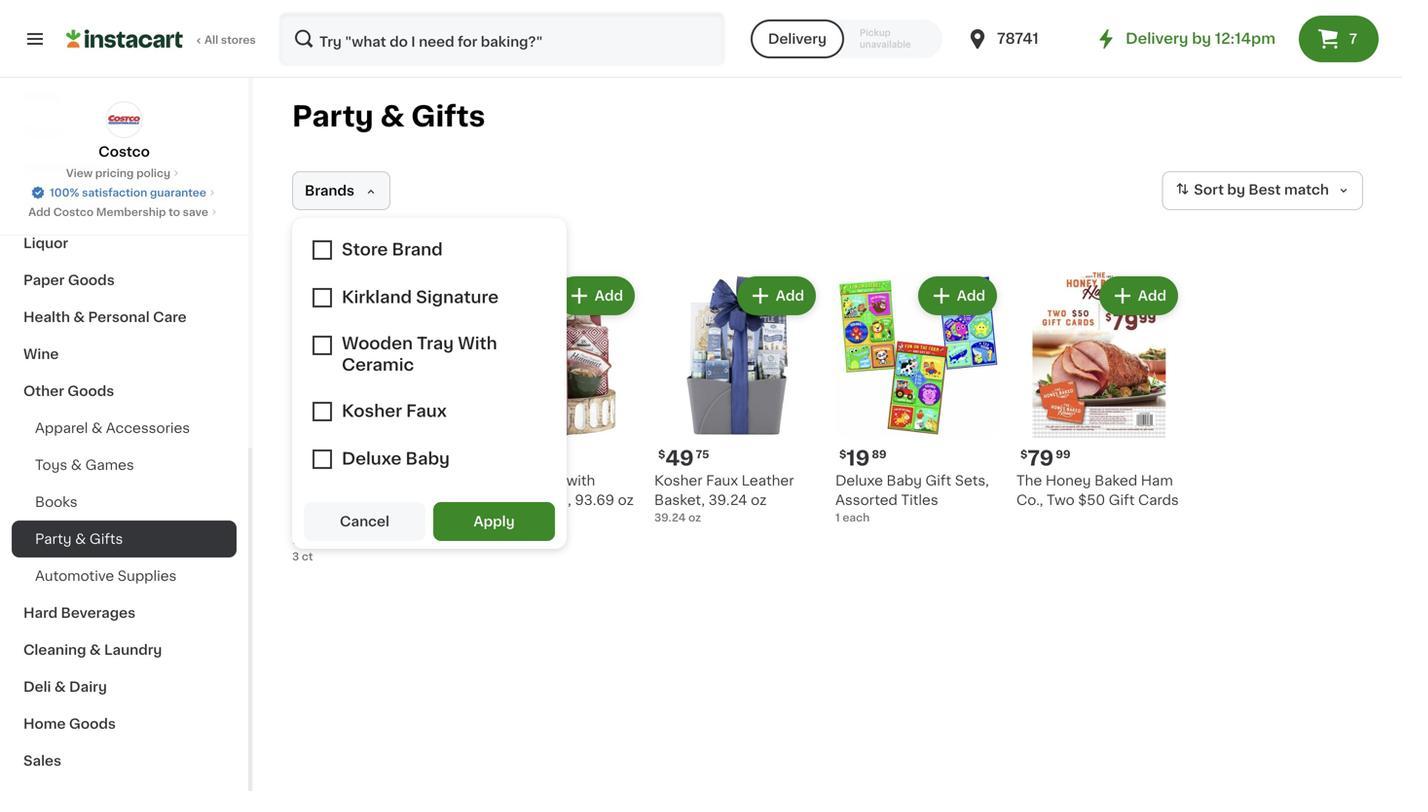 Task type: describe. For each thing, give the bounding box(es) containing it.
add for kirkland
[[414, 289, 442, 303]]

$ 19 89
[[840, 448, 887, 469]]

hard
[[23, 607, 58, 620]]

79
[[1028, 448, 1054, 469]]

all stores
[[205, 35, 256, 45]]

all
[[205, 35, 218, 45]]

gift inside the honey baked ham co., two $50 gift cards
[[1109, 494, 1135, 507]]

pricing
[[95, 168, 134, 179]]

1 vertical spatial party
[[35, 533, 72, 546]]

0 vertical spatial party & gifts
[[292, 103, 485, 131]]

membership
[[96, 207, 166, 218]]

75
[[696, 449, 709, 460]]

best match
[[1249, 183, 1329, 197]]

apply
[[474, 515, 515, 529]]

wooden
[[473, 474, 531, 488]]

kosher
[[654, 474, 703, 488]]

$62.19 element
[[473, 446, 639, 471]]

100% satisfaction guarantee
[[50, 187, 206, 198]]

add button for 19
[[920, 279, 995, 314]]

home goods link
[[12, 706, 237, 743]]

home goods
[[23, 718, 116, 731]]

92
[[326, 449, 341, 460]]

add for wooden
[[595, 289, 623, 303]]

stores
[[221, 35, 256, 45]]

by for delivery
[[1192, 32, 1212, 46]]

sort
[[1194, 183, 1224, 197]]

& for health & personal care link
[[73, 311, 85, 324]]

1 horizontal spatial party
[[292, 103, 374, 131]]

& for beer & cider link
[[60, 200, 71, 213]]

cleaning & laundry link
[[12, 632, 237, 669]]

17
[[303, 448, 324, 469]]

goods for other goods
[[67, 385, 114, 398]]

& for toys & games 'link'
[[71, 459, 82, 472]]

add costco membership to save
[[28, 207, 208, 218]]

1 add button from the left
[[377, 279, 452, 314]]

kirkland
[[292, 494, 347, 507]]

games
[[85, 459, 134, 472]]

apparel & accessories link
[[12, 410, 237, 447]]

deli & dairy
[[23, 681, 107, 694]]

faux
[[706, 474, 738, 488]]

wine
[[23, 348, 59, 361]]

kosher faux leather basket, 39.24 oz 39.24 oz
[[654, 474, 794, 523]]

0 horizontal spatial gifts
[[90, 533, 123, 546]]

sales link
[[12, 743, 237, 780]]

toys
[[35, 459, 67, 472]]

with
[[567, 474, 595, 488]]

product group containing 49
[[654, 273, 820, 526]]

beer & cider link
[[12, 188, 237, 225]]

99
[[1056, 449, 1071, 460]]

sales
[[23, 755, 61, 768]]

automotive supplies
[[35, 570, 177, 583]]

& for cleaning & laundry link
[[89, 644, 101, 657]]

product group containing 79
[[1017, 273, 1182, 510]]

ham
[[1141, 474, 1173, 488]]

0 horizontal spatial costco
[[53, 207, 94, 218]]

cancel
[[340, 515, 390, 529]]

delivery by 12:14pm
[[1126, 32, 1276, 46]]

each
[[843, 513, 870, 523]]

kirkland signature double sided wrapping paper, 3-pack 3 ct
[[292, 494, 454, 562]]

the
[[1017, 474, 1042, 488]]

19
[[847, 448, 870, 469]]

laundry
[[104, 644, 162, 657]]

beer
[[23, 200, 56, 213]]

ceramic
[[473, 494, 531, 507]]

baked
[[1095, 474, 1138, 488]]

$ for 79
[[1021, 449, 1028, 460]]

& for apparel & accessories link
[[91, 422, 102, 435]]

1
[[836, 513, 840, 523]]

toys & games link
[[12, 447, 237, 484]]

0 horizontal spatial party & gifts
[[35, 533, 123, 546]]

delivery for delivery by 12:14pm
[[1126, 32, 1189, 46]]

$ for 49
[[658, 449, 666, 460]]

$50
[[1078, 494, 1106, 507]]

& up 'brands' dropdown button
[[380, 103, 405, 131]]

deli & dairy link
[[12, 669, 237, 706]]

1 vertical spatial 93.69
[[473, 513, 505, 523]]

product group containing add
[[473, 273, 639, 526]]

other goods
[[23, 385, 114, 398]]

paper goods link
[[12, 262, 237, 299]]

oz down basket,
[[689, 513, 701, 523]]

automotive supplies link
[[12, 558, 237, 595]]

ct
[[302, 552, 313, 562]]

100%
[[50, 187, 79, 198]]

add button for 49
[[739, 279, 814, 314]]

all stores link
[[66, 12, 257, 66]]

baby inside the deluxe baby gift sets, assorted titles 1 each
[[887, 474, 922, 488]]

two
[[1047, 494, 1075, 507]]

oz left basket,
[[618, 494, 634, 507]]

policy
[[136, 168, 171, 179]]

78741 button
[[966, 12, 1083, 66]]

by for sort
[[1228, 183, 1246, 197]]

89
[[872, 449, 887, 460]]

brands
[[305, 184, 355, 198]]

$ for 19
[[840, 449, 847, 460]]

guarantee
[[150, 187, 206, 198]]

deluxe
[[836, 474, 883, 488]]

tray
[[534, 474, 563, 488]]

cider
[[74, 200, 113, 213]]

1 horizontal spatial gifts
[[411, 103, 485, 131]]

toys & games
[[35, 459, 134, 472]]

accessories
[[106, 422, 190, 435]]



Task type: vqa. For each thing, say whether or not it's contained in the screenshot.
rightmost from
no



Task type: locate. For each thing, give the bounding box(es) containing it.
paper
[[23, 274, 65, 287]]

4 add button from the left
[[920, 279, 995, 314]]

2 vertical spatial goods
[[69, 718, 116, 731]]

$ 79 99
[[1021, 448, 1071, 469]]

0 vertical spatial by
[[1192, 32, 1212, 46]]

None search field
[[279, 12, 725, 66]]

& down beverages
[[89, 644, 101, 657]]

78741
[[997, 32, 1039, 46]]

$ inside $ 79 99
[[1021, 449, 1028, 460]]

personal
[[88, 311, 150, 324]]

$ up the deluxe
[[840, 449, 847, 460]]

5 add button from the left
[[1101, 279, 1177, 314]]

add costco membership to save link
[[28, 205, 220, 220]]

product group containing 19
[[836, 273, 1001, 526]]

93.69 down with
[[575, 494, 615, 507]]

instacart logo image
[[66, 27, 183, 51]]

signature
[[351, 494, 416, 507]]

gifts up automotive supplies
[[90, 533, 123, 546]]

baby up floral
[[23, 89, 60, 102]]

gift inside the deluxe baby gift sets, assorted titles 1 each
[[926, 474, 952, 488]]

delivery
[[1126, 32, 1189, 46], [768, 32, 827, 46]]

0 horizontal spatial party
[[35, 533, 72, 546]]

cleaning & laundry
[[23, 644, 162, 657]]

oz down ceramic
[[508, 513, 520, 523]]

$ inside $ 49 75
[[658, 449, 666, 460]]

assorted
[[836, 494, 898, 507]]

0 horizontal spatial $
[[658, 449, 666, 460]]

apparel
[[35, 422, 88, 435]]

health & personal care link
[[12, 299, 237, 336]]

add button for 79
[[1101, 279, 1177, 314]]

by inside field
[[1228, 183, 1246, 197]]

0 vertical spatial goods
[[68, 274, 115, 287]]

$ up kosher
[[658, 449, 666, 460]]

1 horizontal spatial $
[[840, 449, 847, 460]]

0 vertical spatial party
[[292, 103, 374, 131]]

39.24 down 'faux'
[[709, 494, 748, 507]]

$
[[658, 449, 666, 460], [840, 449, 847, 460], [1021, 449, 1028, 460]]

brands button
[[292, 171, 391, 210]]

3 product group from the left
[[654, 273, 820, 526]]

3
[[292, 552, 299, 562]]

floral
[[23, 126, 62, 139]]

$ up the
[[1021, 449, 1028, 460]]

$ inside $ 19 89
[[840, 449, 847, 460]]

by right the sort
[[1228, 183, 1246, 197]]

1 horizontal spatial costco
[[99, 145, 150, 159]]

oz down the leather
[[751, 494, 767, 507]]

hard beverages
[[23, 607, 135, 620]]

3 add button from the left
[[739, 279, 814, 314]]

12:14pm
[[1215, 32, 1276, 46]]

0 vertical spatial gift
[[926, 474, 952, 488]]

39.24 down basket,
[[654, 513, 686, 523]]

baby link
[[12, 77, 237, 114]]

1 $ from the left
[[658, 449, 666, 460]]

& right deli
[[54, 681, 66, 694]]

by left 12:14pm
[[1192, 32, 1212, 46]]

5 product group from the left
[[1017, 273, 1182, 510]]

100% satisfaction guarantee button
[[30, 181, 218, 201]]

books
[[35, 496, 78, 509]]

electronics link
[[12, 151, 237, 188]]

delivery for delivery
[[768, 32, 827, 46]]

leather
[[742, 474, 794, 488]]

1 vertical spatial goods
[[67, 385, 114, 398]]

0 vertical spatial baby
[[23, 89, 60, 102]]

1 horizontal spatial party & gifts
[[292, 103, 485, 131]]

beverages
[[61, 607, 135, 620]]

0 vertical spatial gifts
[[411, 103, 485, 131]]

goods for paper goods
[[68, 274, 115, 287]]

add for deluxe
[[957, 289, 986, 303]]

sets,
[[955, 474, 989, 488]]

& right apparel
[[91, 422, 102, 435]]

0 vertical spatial 39.24
[[709, 494, 748, 507]]

costco
[[99, 145, 150, 159], [53, 207, 94, 218]]

1 horizontal spatial gift
[[1109, 494, 1135, 507]]

floral link
[[12, 114, 237, 151]]

sided
[[345, 513, 385, 527]]

deli
[[23, 681, 51, 694]]

93.69 down ceramic
[[473, 513, 505, 523]]

1 vertical spatial gifts
[[90, 533, 123, 546]]

baby
[[23, 89, 60, 102], [887, 474, 922, 488]]

goods up apparel & accessories
[[67, 385, 114, 398]]

& right toys
[[71, 459, 82, 472]]

apply button
[[433, 503, 555, 542]]

baby up titles at the bottom
[[887, 474, 922, 488]]

2 add button from the left
[[558, 279, 633, 314]]

Search field
[[280, 14, 723, 64]]

other goods link
[[12, 373, 237, 410]]

2 horizontal spatial $
[[1021, 449, 1028, 460]]

0 horizontal spatial 93.69
[[473, 513, 505, 523]]

electronics
[[23, 163, 103, 176]]

93.69
[[575, 494, 615, 507], [473, 513, 505, 523]]

co.,
[[1017, 494, 1043, 507]]

the honey baked ham co., two $50 gift cards
[[1017, 474, 1179, 507]]

0 vertical spatial costco
[[99, 145, 150, 159]]

delivery by 12:14pm link
[[1095, 27, 1276, 51]]

party & gifts up automotive on the left bottom of the page
[[35, 533, 123, 546]]

costco up view pricing policy link
[[99, 145, 150, 159]]

& for deli & dairy link
[[54, 681, 66, 694]]

2 $ from the left
[[840, 449, 847, 460]]

liquor link
[[12, 225, 237, 262]]

books link
[[12, 484, 237, 521]]

0 horizontal spatial baby
[[23, 89, 60, 102]]

0 horizontal spatial 39.24
[[654, 513, 686, 523]]

sort by
[[1194, 183, 1246, 197]]

apparel & accessories
[[35, 422, 190, 435]]

party down 'books'
[[35, 533, 72, 546]]

& right health
[[73, 311, 85, 324]]

0 horizontal spatial gift
[[926, 474, 952, 488]]

1 horizontal spatial delivery
[[1126, 32, 1189, 46]]

3 $ from the left
[[1021, 449, 1028, 460]]

match
[[1285, 183, 1329, 197]]

automotive
[[35, 570, 114, 583]]

add
[[28, 207, 51, 218], [414, 289, 442, 303], [595, 289, 623, 303], [776, 289, 804, 303], [957, 289, 986, 303], [1138, 289, 1167, 303]]

1 vertical spatial by
[[1228, 183, 1246, 197]]

& inside 'link'
[[71, 459, 82, 472]]

titles
[[901, 494, 939, 507]]

other
[[23, 385, 64, 398]]

0 vertical spatial 93.69
[[575, 494, 615, 507]]

view pricing policy
[[66, 168, 171, 179]]

best
[[1249, 183, 1281, 197]]

1 horizontal spatial 39.24
[[709, 494, 748, 507]]

1 product group from the left
[[292, 273, 458, 565]]

party & gifts up 'brands' dropdown button
[[292, 103, 485, 131]]

delivery inside button
[[768, 32, 827, 46]]

add for kosher
[[776, 289, 804, 303]]

gifts down search field
[[411, 103, 485, 131]]

& down 100% on the top left
[[60, 200, 71, 213]]

gifts
[[411, 103, 485, 131], [90, 533, 123, 546]]

bowl,
[[535, 494, 571, 507]]

1 vertical spatial party & gifts
[[35, 533, 123, 546]]

gift up titles at the bottom
[[926, 474, 952, 488]]

wine link
[[12, 336, 237, 373]]

dairy
[[69, 681, 107, 694]]

& for party & gifts link
[[75, 533, 86, 546]]

goods up "health & personal care"
[[68, 274, 115, 287]]

view
[[66, 168, 93, 179]]

& up automotive on the left bottom of the page
[[75, 533, 86, 546]]

delivery button
[[751, 19, 844, 58]]

party up brands
[[292, 103, 374, 131]]

4 product group from the left
[[836, 273, 1001, 526]]

2 product group from the left
[[473, 273, 639, 526]]

view pricing policy link
[[66, 166, 182, 181]]

home
[[23, 718, 66, 731]]

$ 49 75
[[658, 448, 709, 469]]

wooden tray with ceramic bowl, 93.69 oz 93.69 oz
[[473, 474, 634, 523]]

add button
[[377, 279, 452, 314], [558, 279, 633, 314], [739, 279, 814, 314], [920, 279, 995, 314], [1101, 279, 1177, 314]]

17 92
[[303, 448, 341, 469]]

Best match Sort by field
[[1162, 171, 1364, 210]]

service type group
[[751, 19, 943, 58]]

double
[[292, 513, 342, 527]]

save
[[183, 207, 208, 218]]

beer & cider
[[23, 200, 113, 213]]

1 horizontal spatial by
[[1228, 183, 1246, 197]]

deluxe baby gift sets, assorted titles 1 each
[[836, 474, 989, 523]]

honey
[[1046, 474, 1091, 488]]

0 horizontal spatial delivery
[[768, 32, 827, 46]]

1 vertical spatial gift
[[1109, 494, 1135, 507]]

1 vertical spatial baby
[[887, 474, 922, 488]]

liquor
[[23, 237, 68, 250]]

pack
[[353, 533, 386, 546]]

1 vertical spatial costco
[[53, 207, 94, 218]]

1 horizontal spatial baby
[[887, 474, 922, 488]]

to
[[169, 207, 180, 218]]

goods for home goods
[[69, 718, 116, 731]]

1 vertical spatial 39.24
[[654, 513, 686, 523]]

0 horizontal spatial by
[[1192, 32, 1212, 46]]

paper,
[[292, 533, 335, 546]]

goods down dairy on the bottom of page
[[69, 718, 116, 731]]

product group
[[292, 273, 458, 565], [473, 273, 639, 526], [654, 273, 820, 526], [836, 273, 1001, 526], [1017, 273, 1182, 510]]

costco logo image
[[106, 101, 143, 138]]

party & gifts link
[[12, 521, 237, 558]]

gift down the baked
[[1109, 494, 1135, 507]]

supplies
[[118, 570, 177, 583]]

49
[[666, 448, 694, 469]]

costco down 100% on the top left
[[53, 207, 94, 218]]

1 horizontal spatial 93.69
[[575, 494, 615, 507]]

product group containing 17
[[292, 273, 458, 565]]



